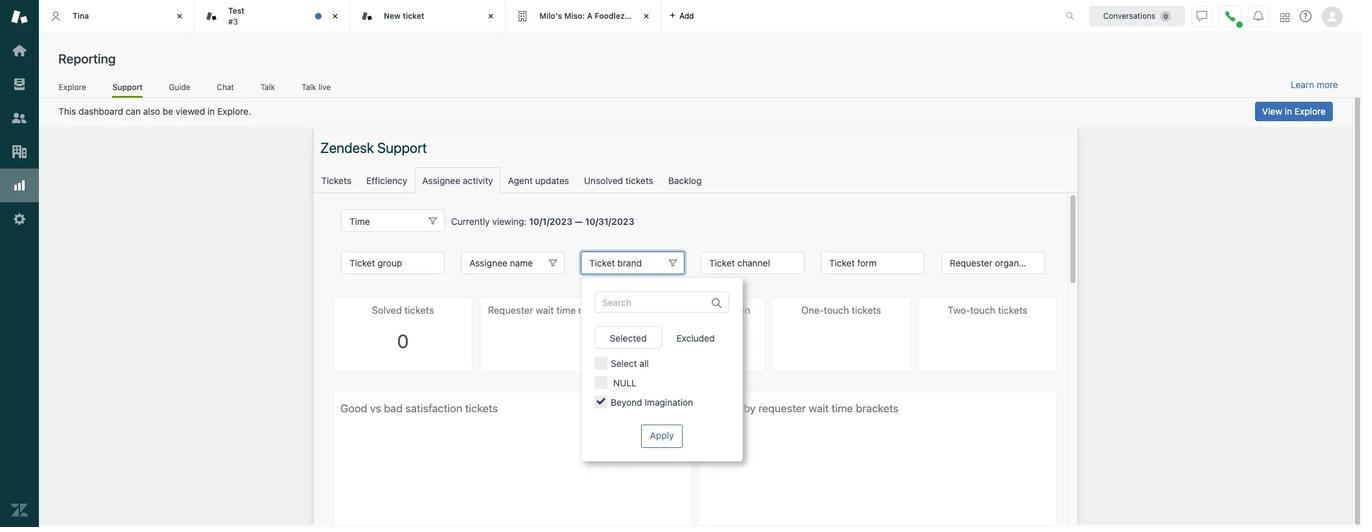 Task type: locate. For each thing, give the bounding box(es) containing it.
close image left milo's
[[484, 10, 497, 23]]

1 horizontal spatial close image
[[484, 10, 497, 23]]

tina
[[73, 11, 89, 21]]

talk inside 'link'
[[302, 82, 316, 92]]

viewed
[[176, 106, 205, 117]]

zendesk image
[[11, 502, 28, 519]]

talk left live
[[302, 82, 316, 92]]

close image left #3
[[173, 10, 186, 23]]

1 horizontal spatial talk
[[302, 82, 316, 92]]

this
[[58, 106, 76, 117]]

conversations button
[[1089, 6, 1185, 26]]

new ticket
[[384, 11, 424, 21]]

tabs tab list
[[39, 0, 1052, 32]]

notifications image
[[1253, 11, 1264, 21]]

guide
[[169, 82, 190, 92]]

1 horizontal spatial in
[[1285, 106, 1292, 117]]

tina tab
[[39, 0, 195, 32]]

1 horizontal spatial explore
[[1295, 106, 1326, 117]]

1 close image from the left
[[173, 10, 186, 23]]

explore inside button
[[1295, 106, 1326, 117]]

0 horizontal spatial close image
[[173, 10, 186, 23]]

talk link
[[260, 82, 275, 96]]

milo's
[[540, 11, 562, 21]]

explore down learn more link
[[1295, 106, 1326, 117]]

#3
[[228, 17, 238, 26]]

in right 'view'
[[1285, 106, 1292, 117]]

1 talk from the left
[[260, 82, 275, 92]]

talk right chat
[[260, 82, 275, 92]]

in right viewed
[[208, 106, 215, 117]]

0 vertical spatial explore
[[59, 82, 86, 92]]

2 close image from the left
[[484, 10, 497, 23]]

close image for new ticket
[[484, 10, 497, 23]]

3 close image from the left
[[640, 10, 653, 23]]

close image left add "popup button"
[[640, 10, 653, 23]]

milo's miso: a foodlez subsidiary tab
[[506, 0, 668, 32]]

in inside button
[[1285, 106, 1292, 117]]

1 vertical spatial explore
[[1295, 106, 1326, 117]]

close image inside new ticket tab
[[484, 10, 497, 23]]

2 in from the left
[[1285, 106, 1292, 117]]

2 talk from the left
[[302, 82, 316, 92]]

subsidiary
[[627, 11, 668, 21]]

0 horizontal spatial talk
[[260, 82, 275, 92]]

explore
[[59, 82, 86, 92], [1295, 106, 1326, 117]]

talk live link
[[301, 82, 331, 96]]

get help image
[[1300, 10, 1312, 22]]

talk
[[260, 82, 275, 92], [302, 82, 316, 92]]

close image
[[173, 10, 186, 23], [484, 10, 497, 23], [640, 10, 653, 23]]

in
[[208, 106, 215, 117], [1285, 106, 1292, 117]]

close image inside tina tab
[[173, 10, 186, 23]]

close image for tina
[[173, 10, 186, 23]]

explore up this
[[59, 82, 86, 92]]

add
[[680, 11, 694, 20]]

reporting image
[[11, 177, 28, 194]]

view in explore
[[1262, 106, 1326, 117]]

2 horizontal spatial close image
[[640, 10, 653, 23]]

close image inside milo's miso: a foodlez subsidiary tab
[[640, 10, 653, 23]]

0 horizontal spatial in
[[208, 106, 215, 117]]

tab
[[195, 0, 350, 32]]

admin image
[[11, 211, 28, 228]]

button displays agent's chat status as invisible. image
[[1197, 11, 1207, 21]]

talk for talk
[[260, 82, 275, 92]]

guide link
[[169, 82, 191, 96]]

1 in from the left
[[208, 106, 215, 117]]

learn more link
[[1291, 79, 1338, 91]]

dashboard
[[79, 106, 123, 117]]

talk for talk live
[[302, 82, 316, 92]]



Task type: vqa. For each thing, say whether or not it's contained in the screenshot.
1 inside the 1 Groups
no



Task type: describe. For each thing, give the bounding box(es) containing it.
reporting
[[58, 51, 116, 66]]

support link
[[112, 82, 143, 98]]

0 horizontal spatial explore
[[59, 82, 86, 92]]

talk live
[[302, 82, 331, 92]]

view
[[1262, 106, 1283, 117]]

learn
[[1291, 79, 1315, 90]]

view in explore button
[[1255, 102, 1333, 121]]

test #3
[[228, 6, 245, 26]]

tab containing test
[[195, 0, 350, 32]]

ticket
[[403, 11, 424, 21]]

explore.
[[217, 106, 251, 117]]

close image
[[329, 10, 342, 23]]

explore link
[[58, 82, 86, 96]]

a
[[587, 11, 593, 21]]

chat link
[[217, 82, 234, 96]]

zendesk support image
[[11, 8, 28, 25]]

get started image
[[11, 42, 28, 59]]

live
[[319, 82, 331, 92]]

miso:
[[564, 11, 585, 21]]

add button
[[661, 0, 702, 32]]

views image
[[11, 76, 28, 93]]

more
[[1317, 79, 1338, 90]]

also
[[143, 106, 160, 117]]

support
[[112, 82, 143, 92]]

main element
[[0, 0, 39, 527]]

be
[[163, 106, 173, 117]]

learn more
[[1291, 79, 1338, 90]]

zendesk products image
[[1281, 13, 1290, 22]]

can
[[126, 106, 141, 117]]

this dashboard can also be viewed in explore.
[[58, 106, 251, 117]]

foodlez
[[595, 11, 625, 21]]

test
[[228, 6, 245, 16]]

new ticket tab
[[350, 0, 506, 32]]

new
[[384, 11, 401, 21]]

milo's miso: a foodlez subsidiary
[[540, 11, 668, 21]]

close image for milo's miso: a foodlez subsidiary
[[640, 10, 653, 23]]

chat
[[217, 82, 234, 92]]

organizations image
[[11, 143, 28, 160]]

conversations
[[1103, 11, 1156, 20]]

customers image
[[11, 110, 28, 126]]



